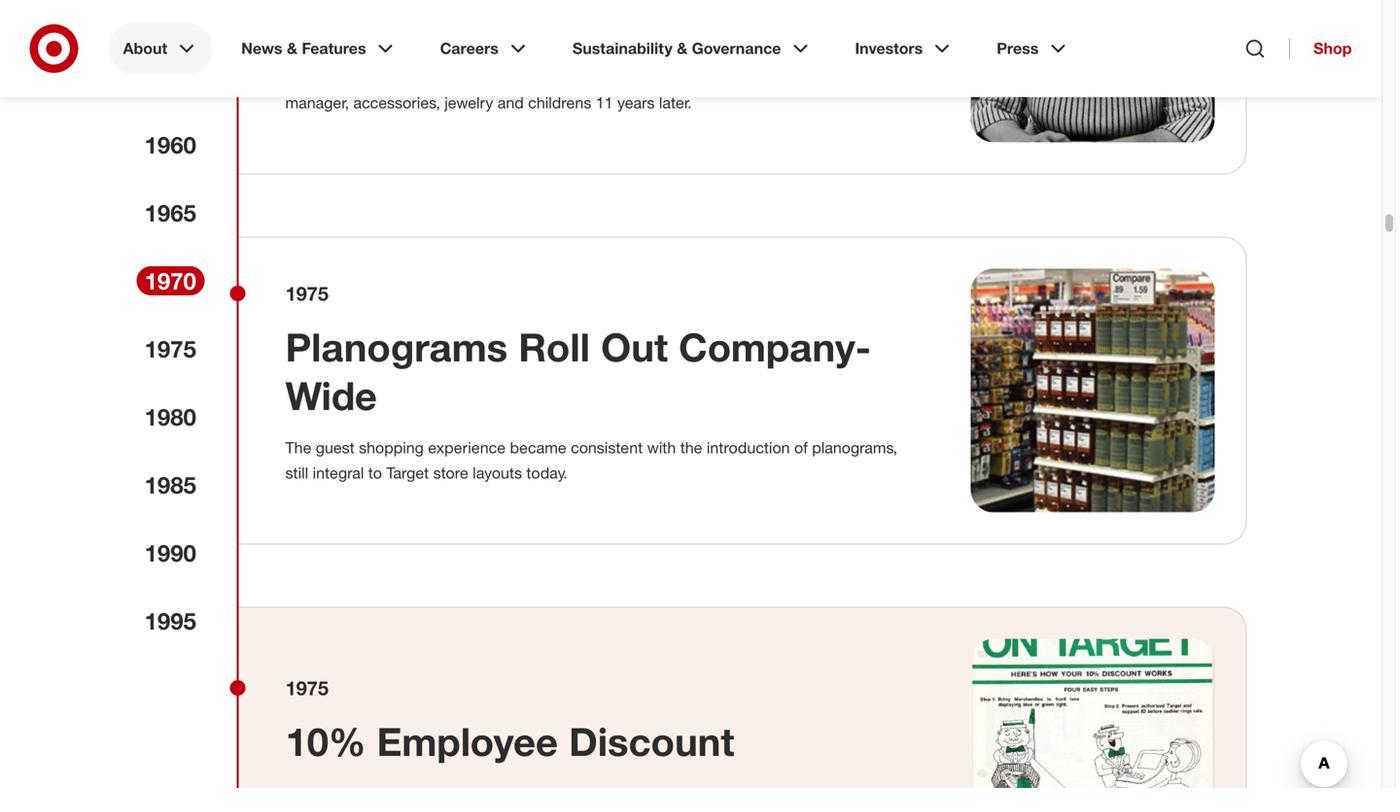 Task type: describe. For each thing, give the bounding box(es) containing it.
11
[[596, 93, 613, 112]]

target inside the guest shopping experience became consistent with the introduction of planograms, still integral to target store layouts today.
[[387, 464, 429, 483]]

jewelry
[[445, 93, 493, 112]]

to
[[368, 464, 382, 483]]

guest
[[316, 439, 355, 458]]

1965 link
[[137, 198, 205, 228]]

president
[[719, 68, 785, 87]]

childrens
[[528, 93, 592, 112]]

sustainability & governance link
[[559, 23, 826, 74]]

graham
[[543, 68, 598, 87]]

1980 link
[[137, 403, 205, 432]]

with
[[647, 439, 676, 458]]

planograms,
[[812, 439, 898, 458]]

shopping
[[359, 439, 424, 458]]

1970
[[144, 267, 196, 295]]

merchandise
[[789, 68, 879, 87]]

experience
[[428, 439, 506, 458]]

a store with shelves of products image
[[971, 269, 1215, 513]]

roll
[[519, 323, 590, 371]]

store
[[433, 464, 469, 483]]

investors
[[855, 39, 923, 58]]

a
[[407, 68, 415, 87]]

10%
[[285, 718, 366, 766]]

later.
[[659, 93, 692, 112]]

careers
[[440, 39, 499, 58]]

features
[[302, 39, 366, 58]]

company-
[[679, 323, 872, 371]]

1990
[[144, 539, 196, 568]]

1995 link
[[137, 607, 205, 636]]

1963,
[[480, 68, 519, 87]]

1960 link
[[137, 130, 205, 160]]

sustainability & governance
[[573, 39, 781, 58]]

sustainability
[[573, 39, 673, 58]]

target leadership: first female vice president
[[285, 0, 865, 49]]

1975 for 10% employee discount
[[285, 677, 329, 700]]

target inside target leadership: first female vice president
[[285, 0, 401, 0]]

1985
[[144, 471, 196, 499]]

planograms
[[285, 323, 508, 371]]

as
[[387, 68, 403, 87]]

1975 link
[[137, 335, 205, 364]]

1980
[[144, 403, 196, 431]]

1965
[[144, 199, 196, 227]]

& for governance
[[677, 39, 688, 58]]

vice
[[687, 68, 715, 87]]

careers link
[[427, 23, 544, 74]]

was
[[603, 68, 630, 87]]

consistent
[[571, 439, 643, 458]]

joining
[[285, 68, 335, 87]]

out
[[601, 323, 668, 371]]

the
[[285, 439, 312, 458]]

about link
[[109, 23, 212, 74]]

1985 link
[[137, 471, 205, 500]]

years
[[618, 93, 655, 112]]

named
[[634, 68, 683, 87]]



Task type: vqa. For each thing, say whether or not it's contained in the screenshot.
"integral"
yes



Task type: locate. For each thing, give the bounding box(es) containing it.
&
[[287, 39, 298, 58], [677, 39, 688, 58]]

wide
[[285, 372, 377, 420]]

0 vertical spatial 1975
[[285, 282, 329, 305]]

layouts
[[473, 464, 522, 483]]

1975 for planograms roll out company- wide
[[285, 282, 329, 305]]

1970 link
[[137, 266, 205, 296]]

2 & from the left
[[677, 39, 688, 58]]

joining target as a buyer in 1963, lil graham was named vice president merchandise manager, accessories, jewelry and childrens 11 years later.
[[285, 68, 879, 112]]

a person holding a flower image
[[971, 0, 1215, 142]]

& inside 'link'
[[677, 39, 688, 58]]

buyer
[[420, 68, 459, 87]]

the guest shopping experience became consistent with the introduction of planograms, still integral to target store layouts today.
[[285, 439, 898, 483]]

1 & from the left
[[287, 39, 298, 58]]

investors link
[[842, 23, 968, 74]]

in
[[463, 68, 475, 87]]

1 vertical spatial target
[[340, 68, 382, 87]]

1960
[[144, 131, 196, 159]]

the
[[681, 439, 703, 458]]

1995
[[144, 607, 196, 636]]

news & features link
[[228, 23, 411, 74]]

news
[[241, 39, 283, 58]]

lil
[[523, 68, 539, 87]]

discount
[[569, 718, 735, 766]]

about
[[123, 39, 167, 58]]

target down shopping
[[387, 464, 429, 483]]

vice
[[285, 1, 364, 49]]

governance
[[692, 39, 781, 58]]

leadership:
[[412, 0, 628, 0]]

introduction
[[707, 439, 790, 458]]

& up vice
[[677, 39, 688, 58]]

manager,
[[285, 93, 349, 112]]

press link
[[984, 23, 1084, 74]]

and
[[498, 93, 524, 112]]

employee
[[377, 718, 558, 766]]

target up vice
[[285, 0, 401, 0]]

1975
[[285, 282, 329, 305], [144, 335, 196, 363], [285, 677, 329, 700]]

first
[[638, 0, 721, 0]]

1 vertical spatial 1975
[[144, 335, 196, 363]]

president
[[375, 1, 552, 49]]

0 vertical spatial target
[[285, 0, 401, 0]]

0 horizontal spatial &
[[287, 39, 298, 58]]

press
[[997, 39, 1039, 58]]

integral
[[313, 464, 364, 483]]

target
[[285, 0, 401, 0], [340, 68, 382, 87], [387, 464, 429, 483]]

2 vertical spatial 1975
[[285, 677, 329, 700]]

still
[[285, 464, 308, 483]]

& for features
[[287, 39, 298, 58]]

shop link
[[1290, 39, 1352, 58]]

shop
[[1314, 39, 1352, 58]]

news & features
[[241, 39, 366, 58]]

1 horizontal spatial &
[[677, 39, 688, 58]]

target inside 'joining target as a buyer in 1963, lil graham was named vice president merchandise manager, accessories, jewelry and childrens 11 years later.'
[[340, 68, 382, 87]]

today.
[[527, 464, 568, 483]]

2 vertical spatial target
[[387, 464, 429, 483]]

10% employee discount
[[285, 718, 735, 766]]

accessories,
[[354, 93, 440, 112]]

planograms roll out company- wide
[[285, 323, 872, 420]]

1990 link
[[137, 539, 205, 568]]

text image
[[971, 640, 1215, 789]]

of
[[795, 439, 808, 458]]

became
[[510, 439, 567, 458]]

female
[[731, 0, 865, 0]]

& right news
[[287, 39, 298, 58]]

target left as
[[340, 68, 382, 87]]



